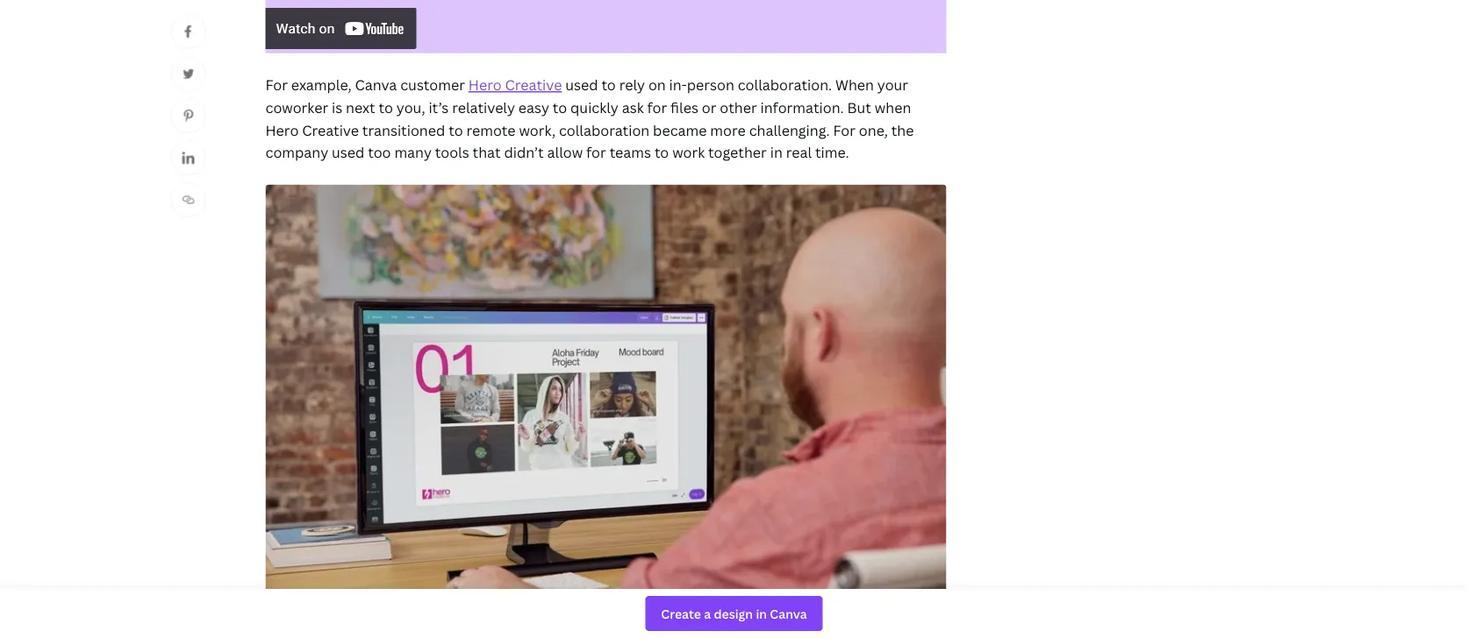 Task type: vqa. For each thing, say whether or not it's contained in the screenshot.
The Or
yes



Task type: describe. For each thing, give the bounding box(es) containing it.
but
[[847, 98, 871, 117]]

became
[[653, 120, 707, 139]]

creative inside used to rely on in-person collaboration. when your coworker is next to you, it's relatively easy to quickly ask for files or other information. but when hero creative transitioned to remote work, collaboration became more challenging. for one, the company used too many tools that didn't allow for teams to work together in real time.
[[302, 120, 359, 139]]

together
[[708, 143, 767, 162]]

one,
[[859, 120, 888, 139]]

many
[[394, 143, 432, 162]]

rely
[[619, 76, 645, 94]]

in
[[770, 143, 783, 162]]

your
[[877, 76, 908, 94]]

used to rely on in-person collaboration. when your coworker is next to you, it's relatively easy to quickly ask for files or other information. but when hero creative transitioned to remote work, collaboration became more challenging. for one, the company used too many tools that didn't allow for teams to work together in real time.
[[265, 76, 914, 162]]

hero creative link
[[468, 76, 562, 94]]

company
[[265, 143, 328, 162]]

allow
[[547, 143, 583, 162]]

to left the work at the top of page
[[655, 143, 669, 162]]

when
[[835, 76, 874, 94]]

work,
[[519, 120, 555, 139]]

remote
[[466, 120, 516, 139]]

customer
[[400, 76, 465, 94]]

to left the rely
[[601, 76, 616, 94]]

for example, canva customer hero creative
[[265, 76, 562, 94]]

too
[[368, 143, 391, 162]]

tools
[[435, 143, 469, 162]]

real
[[786, 143, 812, 162]]

coworker
[[265, 98, 328, 117]]

time.
[[815, 143, 849, 162]]

files
[[670, 98, 698, 117]]

quickly
[[570, 98, 618, 117]]

easy
[[518, 98, 549, 117]]

0 horizontal spatial for
[[586, 143, 606, 162]]

0 horizontal spatial for
[[265, 76, 288, 94]]

or
[[702, 98, 716, 117]]



Task type: locate. For each thing, give the bounding box(es) containing it.
hero
[[468, 76, 502, 94], [265, 120, 299, 139]]

1 vertical spatial for
[[833, 120, 856, 139]]

0 vertical spatial hero
[[468, 76, 502, 94]]

the
[[891, 120, 914, 139]]

transitioned
[[362, 120, 445, 139]]

more
[[710, 120, 746, 139]]

0 vertical spatial used
[[565, 76, 598, 94]]

didn't
[[504, 143, 544, 162]]

0 vertical spatial creative
[[505, 76, 562, 94]]

teams
[[610, 143, 651, 162]]

for inside used to rely on in-person collaboration. when your coworker is next to you, it's relatively easy to quickly ask for files or other information. but when hero creative transitioned to remote work, collaboration became more challenging. for one, the company used too many tools that didn't allow for teams to work together in real time.
[[833, 120, 856, 139]]

for up time.
[[833, 120, 856, 139]]

used up "quickly"
[[565, 76, 598, 94]]

to down canva
[[379, 98, 393, 117]]

0 horizontal spatial used
[[332, 143, 364, 162]]

is
[[332, 98, 342, 117]]

challenging.
[[749, 120, 830, 139]]

ask
[[622, 98, 644, 117]]

creative
[[505, 76, 562, 94], [302, 120, 359, 139]]

used left too
[[332, 143, 364, 162]]

1 horizontal spatial for
[[647, 98, 667, 117]]

information.
[[760, 98, 844, 117]]

to up tools in the left of the page
[[449, 120, 463, 139]]

hero inside used to rely on in-person collaboration. when your coworker is next to you, it's relatively easy to quickly ask for files or other information. but when hero creative transitioned to remote work, collaboration became more challenging. for one, the company used too many tools that didn't allow for teams to work together in real time.
[[265, 120, 299, 139]]

1 horizontal spatial hero
[[468, 76, 502, 94]]

creative down the 'is'
[[302, 120, 359, 139]]

hero up relatively
[[468, 76, 502, 94]]

work
[[672, 143, 705, 162]]

for up coworker
[[265, 76, 288, 94]]

when
[[875, 98, 911, 117]]

1 horizontal spatial creative
[[505, 76, 562, 94]]

0 horizontal spatial hero
[[265, 120, 299, 139]]

to right easy
[[553, 98, 567, 117]]

1 vertical spatial hero
[[265, 120, 299, 139]]

it's
[[429, 98, 449, 117]]

that
[[473, 143, 501, 162]]

for
[[265, 76, 288, 94], [833, 120, 856, 139]]

1 horizontal spatial for
[[833, 120, 856, 139]]

in-
[[669, 76, 687, 94]]

0 horizontal spatial creative
[[302, 120, 359, 139]]

person
[[687, 76, 734, 94]]

0 vertical spatial for
[[265, 76, 288, 94]]

hero up company
[[265, 120, 299, 139]]

for down on
[[647, 98, 667, 117]]

on
[[648, 76, 666, 94]]

for down collaboration
[[586, 143, 606, 162]]

to
[[601, 76, 616, 94], [379, 98, 393, 117], [553, 98, 567, 117], [449, 120, 463, 139], [655, 143, 669, 162]]

0 vertical spatial for
[[647, 98, 667, 117]]

for
[[647, 98, 667, 117], [586, 143, 606, 162]]

collaboration
[[559, 120, 650, 139]]

1 vertical spatial for
[[586, 143, 606, 162]]

used
[[565, 76, 598, 94], [332, 143, 364, 162]]

1 vertical spatial used
[[332, 143, 364, 162]]

1 horizontal spatial used
[[565, 76, 598, 94]]

canva
[[355, 76, 397, 94]]

example,
[[291, 76, 352, 94]]

next
[[346, 98, 375, 117]]

you,
[[396, 98, 425, 117]]

creative up easy
[[505, 76, 562, 94]]

collaboration.
[[738, 76, 832, 94]]

other
[[720, 98, 757, 117]]

1 vertical spatial creative
[[302, 120, 359, 139]]

relatively
[[452, 98, 515, 117]]



